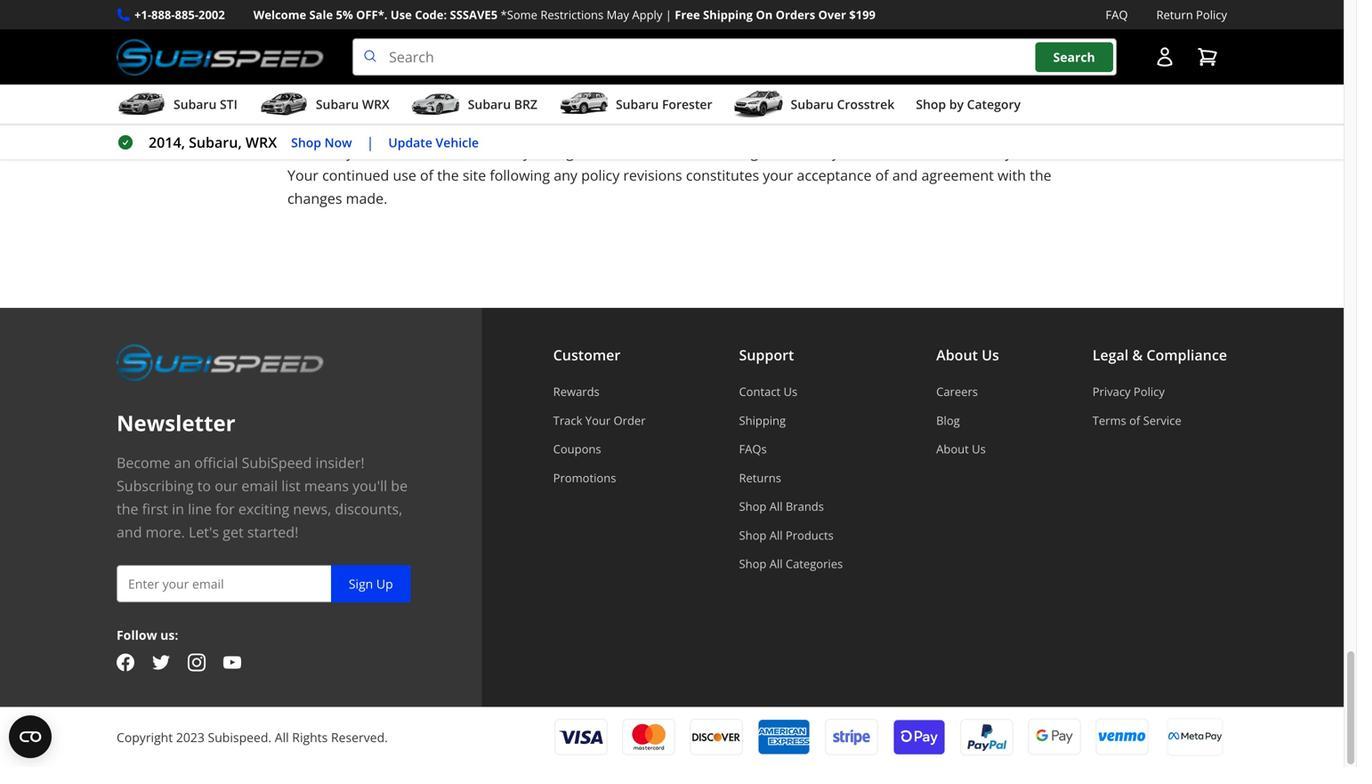 Task type: describe. For each thing, give the bounding box(es) containing it.
shop by category
[[916, 96, 1021, 113]]

returns link
[[739, 470, 843, 486]]

0 vertical spatial us
[[982, 345, 999, 365]]

of right on
[[773, 0, 786, 10]]

subaru for subaru crosstrek
[[791, 96, 834, 113]]

sssave5
[[450, 7, 498, 23]]

of right acceptance
[[876, 166, 889, 185]]

let's
[[189, 523, 219, 542]]

a subaru forester thumbnail image image
[[559, 91, 609, 118]]

the up money
[[714, 0, 736, 10]]

abide
[[653, 96, 690, 115]]

sale
[[309, 7, 333, 23]]

due
[[316, 0, 343, 10]]

started!
[[247, 523, 298, 542]]

any down the subaru crosstrek
[[823, 119, 847, 139]]

us for the about us link
[[972, 441, 986, 457]]

the down due
[[333, 14, 354, 33]]

terms of service link
[[1093, 412, 1227, 428]]

subscribing
[[117, 476, 194, 495]]

following
[[490, 166, 550, 185]]

by inside the by visiting or purchasing from subispeed, you agree to abide by our terms and conditions, including those set forth on this page. any revisions to our return policies will be posted on this page and any other page we deem necessary to inform our users of any changes made. we reserve the right to modify our return policies at any time. your continued use of the site following any policy revisions constitutes your acceptance of and agreement with the changes made.
[[694, 96, 710, 115]]

search
[[1054, 48, 1096, 65]]

1 subispeed logo image from the top
[[117, 38, 324, 76]]

lose
[[653, 14, 680, 33]]

we
[[927, 119, 946, 139]]

may
[[607, 7, 629, 23]]

those
[[952, 96, 989, 115]]

use
[[402, 55, 429, 74]]

our down subaru brz
[[485, 119, 508, 139]]

subaru,
[[189, 133, 242, 152]]

sign
[[349, 576, 373, 592]]

googlepay image
[[1028, 718, 1081, 757]]

subaru for subaru brz
[[468, 96, 511, 113]]

will
[[614, 119, 636, 139]]

coupons
[[553, 441, 601, 457]]

2002
[[199, 7, 225, 23]]

deem
[[949, 119, 987, 139]]

youtube logo image
[[223, 654, 241, 672]]

from inside the by visiting or purchasing from subispeed, you agree to abide by our terms and conditions, including those set forth on this page. any revisions to our return policies will be posted on this page and any other page we deem necessary to inform our users of any changes made. we reserve the right to modify our return policies at any time. your continued use of the site following any policy revisions constitutes your acceptance of and agreement with the changes made.
[[453, 96, 485, 115]]

now
[[325, 134, 352, 151]]

1 about from the top
[[937, 345, 978, 365]]

faq link
[[1106, 5, 1128, 24]]

discounts,
[[335, 499, 403, 519]]

due to fluctuations in currency conversion rates, the rate at the time of payment is often different from the rate at the time of your return/refund. you may gain or lose money with a refund because of currency conversions.
[[316, 0, 1055, 33]]

facebook logo image
[[117, 654, 134, 672]]

of right terms
[[1130, 412, 1140, 428]]

official
[[194, 453, 238, 472]]

contact us link
[[739, 384, 843, 400]]

time.
[[1016, 143, 1050, 162]]

products
[[786, 527, 834, 543]]

with inside the by visiting or purchasing from subispeed, you agree to abide by our terms and conditions, including those set forth on this page. any revisions to our return policies will be posted on this page and any other page we deem necessary to inform our users of any changes made. we reserve the right to modify our return policies at any time. your continued use of the site following any policy revisions constitutes your acceptance of and agreement with the changes made.
[[998, 166, 1026, 185]]

an
[[174, 453, 191, 472]]

on
[[756, 7, 773, 23]]

1 page from the left
[[758, 119, 790, 139]]

a subaru wrx thumbnail image image
[[259, 91, 309, 118]]

blog
[[937, 412, 960, 428]]

shoppay image
[[893, 718, 946, 757]]

search button
[[1036, 42, 1113, 72]]

refund
[[777, 14, 822, 33]]

conditions
[[288, 55, 376, 74]]

all for products
[[770, 527, 783, 543]]

subaru for subaru sti
[[174, 96, 217, 113]]

2 horizontal spatial return
[[1157, 7, 1193, 23]]

orders
[[776, 7, 815, 23]]

money
[[684, 14, 729, 33]]

payment
[[790, 0, 849, 10]]

0 vertical spatial time
[[739, 0, 769, 10]]

use
[[393, 166, 416, 185]]

2014, subaru, wrx
[[149, 133, 277, 152]]

1 vertical spatial made.
[[346, 189, 387, 208]]

other
[[851, 119, 887, 139]]

0 horizontal spatial revisions
[[405, 119, 464, 139]]

list
[[282, 476, 301, 495]]

shop all brands
[[739, 499, 824, 515]]

up
[[376, 576, 393, 592]]

means
[[304, 476, 349, 495]]

forester
[[662, 96, 713, 113]]

wrx inside dropdown button
[[362, 96, 390, 113]]

paypal image
[[960, 718, 1014, 757]]

continued
[[322, 166, 389, 185]]

or inside the by visiting or purchasing from subispeed, you agree to abide by our terms and conditions, including those set forth on this page. any revisions to our return policies will be posted on this page and any other page we deem necessary to inform our users of any changes made. we reserve the right to modify our return policies at any time. your continued use of the site following any policy revisions constitutes your acceptance of and agreement with the changes made.
[[357, 96, 372, 115]]

privacy policy
[[1093, 384, 1165, 400]]

contact
[[739, 384, 781, 400]]

shop by category button
[[916, 88, 1021, 124]]

apply
[[632, 7, 663, 23]]

subaru for subaru forester
[[616, 96, 659, 113]]

coupons link
[[553, 441, 646, 457]]

a subaru brz thumbnail image image
[[411, 91, 461, 118]]

privacy policy link
[[1093, 384, 1227, 400]]

over
[[818, 7, 846, 23]]

any up following
[[507, 143, 530, 162]]

shipping link
[[739, 412, 843, 428]]

follow
[[117, 627, 157, 644]]

purchasing
[[376, 96, 449, 115]]

0 horizontal spatial wrx
[[246, 133, 277, 152]]

become
[[117, 453, 170, 472]]

and inside become an official subispeed insider! subscribing to our email list means you'll be the first in line for exciting news, discounts, and more. let's get started!
[[117, 523, 142, 542]]

instagram logo image
[[188, 654, 206, 672]]

and right terms
[[783, 96, 808, 115]]

1 horizontal spatial your
[[586, 412, 611, 428]]

policy for privacy policy
[[1134, 384, 1165, 400]]

categories
[[786, 556, 843, 572]]

brz
[[514, 96, 538, 113]]

2 this from the left
[[730, 119, 754, 139]]

0 horizontal spatial currency
[[462, 0, 520, 10]]

shop all categories
[[739, 556, 843, 572]]

exciting
[[238, 499, 289, 519]]

1 about us from the top
[[937, 345, 999, 365]]

Enter your email text field
[[117, 565, 411, 603]]

to right right
[[776, 143, 790, 162]]

any
[[376, 119, 401, 139]]

of down "often"
[[884, 14, 897, 33]]

agreement
[[922, 166, 994, 185]]

faq
[[1106, 7, 1128, 23]]

1 vertical spatial policies
[[919, 143, 968, 162]]

agree
[[595, 96, 632, 115]]

contact us
[[739, 384, 798, 400]]

subaru sti button
[[117, 88, 238, 124]]

us for contact us link
[[784, 384, 798, 400]]

1 vertical spatial shipping
[[739, 412, 786, 428]]

0 horizontal spatial changes
[[288, 189, 342, 208]]

faqs
[[739, 441, 767, 457]]

all left rights
[[275, 729, 289, 746]]

welcome sale 5% off*. use code: sssave5 *some restrictions may apply | free shipping on orders over $199
[[253, 7, 876, 23]]

2023
[[176, 729, 205, 746]]

legal & compliance
[[1093, 345, 1227, 365]]

of right use
[[420, 166, 434, 185]]



Task type: vqa. For each thing, say whether or not it's contained in the screenshot.
"Category"
yes



Task type: locate. For each thing, give the bounding box(es) containing it.
subaru left brz
[[468, 96, 511, 113]]

any left policy
[[554, 166, 578, 185]]

vehicle
[[436, 134, 479, 151]]

this
[[309, 119, 333, 139], [730, 119, 754, 139]]

your inside the by visiting or purchasing from subispeed, you agree to abide by our terms and conditions, including those set forth on this page. any revisions to our return policies will be posted on this page and any other page we deem necessary to inform our users of any changes made. we reserve the right to modify our return policies at any time. your continued use of the site following any policy revisions constitutes your acceptance of and agreement with the changes made.
[[288, 166, 319, 185]]

the down time.
[[1030, 166, 1052, 185]]

0 vertical spatial about us
[[937, 345, 999, 365]]

5%
[[336, 7, 353, 23]]

to up users
[[467, 119, 481, 139]]

shop left now
[[291, 134, 321, 151]]

policies
[[560, 119, 610, 139], [919, 143, 968, 162]]

1 vertical spatial policy
[[1134, 384, 1165, 400]]

our left terms
[[713, 96, 736, 115]]

all for categories
[[770, 556, 783, 572]]

0 vertical spatial about
[[937, 345, 978, 365]]

shop up 'we'
[[916, 96, 946, 113]]

venmo image
[[1096, 718, 1149, 757]]

subispeed logo image
[[117, 38, 324, 76], [117, 344, 324, 381]]

1 horizontal spatial |
[[666, 7, 672, 23]]

1 horizontal spatial or
[[635, 14, 649, 33]]

+1-
[[134, 7, 151, 23]]

by inside dropdown button
[[950, 96, 964, 113]]

often
[[867, 0, 902, 10]]

1 on from the left
[[288, 119, 305, 139]]

your inside the by visiting or purchasing from subispeed, you agree to abide by our terms and conditions, including those set forth on this page. any revisions to our return policies will be posted on this page and any other page we deem necessary to inform our users of any changes made. we reserve the right to modify our return policies at any time. your continued use of the site following any policy revisions constitutes your acceptance of and agreement with the changes made.
[[763, 166, 793, 185]]

1 horizontal spatial at
[[697, 0, 710, 10]]

be inside become an official subispeed insider! subscribing to our email list means you'll be the first in line for exciting news, discounts, and more. let's get started!
[[391, 476, 408, 495]]

shop now
[[291, 134, 352, 151]]

with left a on the right of page
[[733, 14, 761, 33]]

page down the including
[[891, 119, 923, 139]]

policy inside "return policy" link
[[1196, 7, 1227, 23]]

and left agreement at the top right of page
[[893, 166, 918, 185]]

1 horizontal spatial policy
[[1196, 7, 1227, 23]]

1 horizontal spatial from
[[967, 0, 999, 10]]

acceptance
[[797, 166, 872, 185]]

3 subaru from the left
[[468, 96, 511, 113]]

1 vertical spatial us
[[784, 384, 798, 400]]

inform
[[375, 143, 419, 162]]

0 horizontal spatial policy
[[1134, 384, 1165, 400]]

2 rate from the left
[[1028, 0, 1055, 10]]

0 vertical spatial revisions
[[405, 119, 464, 139]]

0 vertical spatial your
[[409, 14, 439, 33]]

shipping down contact
[[739, 412, 786, 428]]

0 horizontal spatial time
[[358, 14, 388, 33]]

2 subaru from the left
[[316, 96, 359, 113]]

0 horizontal spatial rate
[[667, 0, 694, 10]]

be right will
[[639, 119, 656, 139]]

0 vertical spatial subispeed logo image
[[117, 38, 324, 76]]

get
[[223, 523, 244, 542]]

about us up careers link
[[937, 345, 999, 365]]

on down by
[[288, 119, 305, 139]]

us:
[[160, 627, 178, 644]]

1 vertical spatial in
[[172, 499, 184, 519]]

shop for shop all categories
[[739, 556, 767, 572]]

service
[[1143, 412, 1182, 428]]

1 vertical spatial or
[[357, 96, 372, 115]]

shop for shop all products
[[739, 527, 767, 543]]

0 vertical spatial in
[[446, 0, 459, 10]]

us down the blog link
[[972, 441, 986, 457]]

1 horizontal spatial made.
[[593, 143, 634, 162]]

our left users
[[423, 143, 446, 162]]

rate up conversions. on the top right
[[1028, 0, 1055, 10]]

us up careers link
[[982, 345, 999, 365]]

1 vertical spatial changes
[[288, 189, 342, 208]]

shop for shop all brands
[[739, 499, 767, 515]]

site
[[463, 166, 486, 185]]

subispeed,
[[489, 96, 563, 115]]

0 horizontal spatial this
[[309, 119, 333, 139]]

1 horizontal spatial on
[[709, 119, 727, 139]]

in up return/refund. on the left top of page
[[446, 0, 459, 10]]

0 horizontal spatial be
[[391, 476, 408, 495]]

0 vertical spatial policies
[[560, 119, 610, 139]]

sign up button
[[331, 565, 411, 603]]

or left 'lose' on the top of page
[[635, 14, 649, 33]]

subaru brz button
[[411, 88, 538, 124]]

or inside due to fluctuations in currency conversion rates, the rate at the time of payment is often different from the rate at the time of your return/refund. you may gain or lose money with a refund because of currency conversions.
[[635, 14, 649, 33]]

rights
[[292, 729, 328, 746]]

by visiting or purchasing from subispeed, you agree to abide by our terms and conditions, including those set forth on this page. any revisions to our return policies will be posted on this page and any other page we deem necessary to inform our users of any changes made. we reserve the right to modify our return policies at any time. your continued use of the site following any policy revisions constitutes your acceptance of and agreement with the changes made.
[[288, 96, 1052, 208]]

from inside due to fluctuations in currency conversion rates, the rate at the time of payment is often different from the rate at the time of your return/refund. you may gain or lose money with a refund because of currency conversions.
[[967, 0, 999, 10]]

the left site
[[437, 166, 459, 185]]

off*.
[[356, 7, 388, 23]]

1 horizontal spatial in
[[446, 0, 459, 10]]

be right you'll
[[391, 476, 408, 495]]

at up money
[[697, 0, 710, 10]]

button image
[[1154, 46, 1176, 68]]

return/refund.
[[443, 14, 539, 33]]

policies down you
[[560, 119, 610, 139]]

restrictions
[[541, 7, 604, 23]]

by up deem
[[950, 96, 964, 113]]

posted
[[660, 119, 706, 139]]

terms of service
[[1093, 412, 1182, 428]]

0 horizontal spatial in
[[172, 499, 184, 519]]

the up constitutes
[[716, 143, 738, 162]]

1 vertical spatial wrx
[[246, 133, 277, 152]]

subaru
[[174, 96, 217, 113], [316, 96, 359, 113], [468, 96, 511, 113], [616, 96, 659, 113], [791, 96, 834, 113]]

to inside due to fluctuations in currency conversion rates, the rate at the time of payment is often different from the rate at the time of your return/refund. you may gain or lose money with a refund because of currency conversions.
[[347, 0, 360, 10]]

shop inside shop now link
[[291, 134, 321, 151]]

subispeed logo image down 2002
[[117, 38, 324, 76]]

0 vertical spatial from
[[967, 0, 999, 10]]

with inside due to fluctuations in currency conversion rates, the rate at the time of payment is often different from the rate at the time of your return/refund. you may gain or lose money with a refund because of currency conversions.
[[733, 14, 761, 33]]

currency down different
[[901, 14, 959, 33]]

this up necessary
[[309, 119, 333, 139]]

twitter logo image
[[152, 654, 170, 672]]

0 vertical spatial at
[[697, 0, 710, 10]]

0 vertical spatial or
[[635, 14, 649, 33]]

0 horizontal spatial policies
[[560, 119, 610, 139]]

5 subaru from the left
[[791, 96, 834, 113]]

sti
[[220, 96, 238, 113]]

in left line
[[172, 499, 184, 519]]

return up button image at the right top
[[1157, 7, 1193, 23]]

careers link
[[937, 384, 999, 400]]

0 vertical spatial with
[[733, 14, 761, 33]]

our down other on the right top of the page
[[843, 143, 866, 162]]

page down terms
[[758, 119, 790, 139]]

subaru crosstrek
[[791, 96, 895, 113]]

revisions down 'we'
[[623, 166, 682, 185]]

to right due
[[347, 0, 360, 10]]

1 vertical spatial subispeed logo image
[[117, 344, 324, 381]]

1 this from the left
[[309, 119, 333, 139]]

1 horizontal spatial revisions
[[623, 166, 682, 185]]

shop for shop by category
[[916, 96, 946, 113]]

policies down 'we'
[[919, 143, 968, 162]]

0 horizontal spatial return
[[512, 119, 557, 139]]

0 vertical spatial your
[[288, 166, 319, 185]]

rewards link
[[553, 384, 646, 400]]

the up 'lose' on the top of page
[[641, 0, 663, 10]]

currency up return/refund. on the left top of page
[[462, 0, 520, 10]]

copyright
[[117, 729, 173, 746]]

1 vertical spatial your
[[763, 166, 793, 185]]

| left any
[[366, 133, 374, 152]]

subaru crosstrek button
[[734, 88, 895, 124]]

shop all products link
[[739, 527, 843, 543]]

1 horizontal spatial be
[[639, 119, 656, 139]]

in inside become an official subispeed insider! subscribing to our email list means you'll be the first in line for exciting news, discounts, and more. let's get started!
[[172, 499, 184, 519]]

for
[[216, 499, 235, 519]]

2 about from the top
[[937, 441, 969, 457]]

welcome
[[253, 7, 306, 23]]

your down necessary
[[288, 166, 319, 185]]

the left first
[[117, 499, 138, 519]]

subaru for subaru wrx
[[316, 96, 359, 113]]

2 vertical spatial at
[[972, 143, 985, 162]]

4 subaru from the left
[[616, 96, 659, 113]]

including
[[888, 96, 948, 115]]

2 subispeed logo image from the top
[[117, 344, 324, 381]]

free
[[675, 7, 700, 23]]

subaru forester
[[616, 96, 713, 113]]

a subaru sti thumbnail image image
[[117, 91, 166, 118]]

of down fluctuations
[[392, 14, 405, 33]]

0 vertical spatial made.
[[593, 143, 634, 162]]

rates,
[[600, 0, 638, 10]]

0 horizontal spatial by
[[694, 96, 710, 115]]

about down the blog
[[937, 441, 969, 457]]

| left free
[[666, 7, 672, 23]]

wrx down a subaru wrx thumbnail image
[[246, 133, 277, 152]]

1 horizontal spatial changes
[[534, 143, 589, 162]]

all down shop all products
[[770, 556, 783, 572]]

1 vertical spatial about us
[[937, 441, 986, 457]]

rewards
[[553, 384, 600, 400]]

shop down shop all products
[[739, 556, 767, 572]]

wrx up any
[[362, 96, 390, 113]]

subaru up will
[[616, 96, 659, 113]]

to left abide
[[636, 96, 649, 115]]

1 vertical spatial time
[[358, 14, 388, 33]]

1 horizontal spatial this
[[730, 119, 754, 139]]

0 horizontal spatial on
[[288, 119, 305, 139]]

our inside become an official subispeed insider! subscribing to our email list means you'll be the first in line for exciting news, discounts, and more. let's get started!
[[215, 476, 238, 495]]

1 horizontal spatial your
[[763, 166, 793, 185]]

0 vertical spatial wrx
[[362, 96, 390, 113]]

at down deem
[[972, 143, 985, 162]]

+1-888-885-2002 link
[[134, 5, 225, 24]]

to up line
[[197, 476, 211, 495]]

time up a on the right of page
[[739, 0, 769, 10]]

1 horizontal spatial with
[[998, 166, 1026, 185]]

0 horizontal spatial or
[[357, 96, 372, 115]]

discover image
[[690, 719, 743, 756]]

about us down the blog link
[[937, 441, 986, 457]]

0 horizontal spatial made.
[[346, 189, 387, 208]]

follow us:
[[117, 627, 178, 644]]

0 horizontal spatial at
[[316, 14, 329, 33]]

crosstrek
[[837, 96, 895, 113]]

0 horizontal spatial with
[[733, 14, 761, 33]]

code:
[[415, 7, 447, 23]]

0 vertical spatial changes
[[534, 143, 589, 162]]

1 horizontal spatial wrx
[[362, 96, 390, 113]]

shop for shop now
[[291, 134, 321, 151]]

in inside due to fluctuations in currency conversion rates, the rate at the time of payment is often different from the rate at the time of your return/refund. you may gain or lose money with a refund because of currency conversions.
[[446, 0, 459, 10]]

1 vertical spatial currency
[[901, 14, 959, 33]]

your down right
[[763, 166, 793, 185]]

1 horizontal spatial policies
[[919, 143, 968, 162]]

news,
[[293, 499, 331, 519]]

subaru up modify
[[791, 96, 834, 113]]

1 vertical spatial your
[[586, 412, 611, 428]]

your down fluctuations
[[409, 14, 439, 33]]

2 vertical spatial us
[[972, 441, 986, 457]]

return down subispeed,
[[512, 119, 557, 139]]

1 vertical spatial |
[[366, 133, 374, 152]]

return policy link
[[1157, 5, 1227, 24]]

and up modify
[[794, 119, 820, 139]]

2 about us from the top
[[937, 441, 986, 457]]

update vehicle
[[388, 134, 479, 151]]

a subaru crosstrek thumbnail image image
[[734, 91, 784, 118]]

$199
[[849, 7, 876, 23]]

search input field
[[353, 38, 1117, 76]]

policy for return policy
[[1196, 7, 1227, 23]]

shop inside "shop by category" dropdown button
[[916, 96, 946, 113]]

to up continued
[[357, 143, 371, 162]]

1 horizontal spatial time
[[739, 0, 769, 10]]

2 page from the left
[[891, 119, 923, 139]]

all for brands
[[770, 499, 783, 515]]

shop down shop all brands
[[739, 527, 767, 543]]

visiting
[[308, 96, 354, 115]]

0 vertical spatial policy
[[1196, 7, 1227, 23]]

from up vehicle
[[453, 96, 485, 115]]

your inside due to fluctuations in currency conversion rates, the rate at the time of payment is often different from the rate at the time of your return/refund. you may gain or lose money with a refund because of currency conversions.
[[409, 14, 439, 33]]

subispeed
[[242, 453, 312, 472]]

amex image
[[757, 719, 811, 756]]

1 rate from the left
[[667, 0, 694, 10]]

of right users
[[490, 143, 503, 162]]

1 vertical spatial return
[[512, 119, 557, 139]]

the inside become an official subispeed insider! subscribing to our email list means you'll be the first in line for exciting news, discounts, and more. let's get started!
[[117, 499, 138, 519]]

track
[[553, 412, 583, 428]]

support
[[739, 345, 794, 365]]

0 vertical spatial return
[[1157, 7, 1193, 23]]

0 horizontal spatial page
[[758, 119, 790, 139]]

return down other on the right top of the page
[[870, 143, 915, 162]]

us up shipping 'link'
[[784, 384, 798, 400]]

subispeed logo image up the newsletter
[[117, 344, 324, 381]]

from up conversions. on the top right
[[967, 0, 999, 10]]

1 horizontal spatial currency
[[901, 14, 959, 33]]

careers
[[937, 384, 978, 400]]

reserve
[[663, 143, 712, 162]]

shipping
[[703, 7, 753, 23], [739, 412, 786, 428]]

return policy
[[1157, 7, 1227, 23]]

all down shop all brands
[[770, 527, 783, 543]]

or up page.
[[357, 96, 372, 115]]

1 vertical spatial be
[[391, 476, 408, 495]]

your up coupons link
[[586, 412, 611, 428]]

by up posted
[[694, 96, 710, 115]]

1 horizontal spatial rate
[[1028, 0, 1055, 10]]

order
[[614, 412, 646, 428]]

subaru up page.
[[316, 96, 359, 113]]

2 horizontal spatial at
[[972, 143, 985, 162]]

0 vertical spatial |
[[666, 7, 672, 23]]

0 horizontal spatial your
[[409, 14, 439, 33]]

1 vertical spatial revisions
[[623, 166, 682, 185]]

rate up 'lose' on the top of page
[[667, 0, 694, 10]]

newsletter
[[117, 409, 236, 438]]

2014,
[[149, 133, 185, 152]]

changes down necessary
[[288, 189, 342, 208]]

to inside become an official subispeed insider! subscribing to our email list means you'll be the first in line for exciting news, discounts, and more. let's get started!
[[197, 476, 211, 495]]

0 vertical spatial currency
[[462, 0, 520, 10]]

1 vertical spatial from
[[453, 96, 485, 115]]

all left brands
[[770, 499, 783, 515]]

customer
[[553, 345, 621, 365]]

0 horizontal spatial from
[[453, 96, 485, 115]]

2 vertical spatial return
[[870, 143, 915, 162]]

0 horizontal spatial |
[[366, 133, 374, 152]]

1 vertical spatial with
[[998, 166, 1026, 185]]

visa image
[[555, 719, 608, 756]]

2 on from the left
[[709, 119, 727, 139]]

1 horizontal spatial return
[[870, 143, 915, 162]]

shipping left on
[[703, 7, 753, 23]]

&
[[1133, 345, 1143, 365]]

made. down will
[[593, 143, 634, 162]]

revisions
[[405, 119, 464, 139], [623, 166, 682, 185]]

a
[[765, 14, 773, 33]]

1 vertical spatial about
[[937, 441, 969, 457]]

metapay image
[[1169, 733, 1222, 742]]

on right posted
[[709, 119, 727, 139]]

be inside the by visiting or purchasing from subispeed, you agree to abide by our terms and conditions, including those set forth on this page. any revisions to our return policies will be posted on this page and any other page we deem necessary to inform our users of any changes made. we reserve the right to modify our return policies at any time. your continued use of the site following any policy revisions constitutes your acceptance of and agreement with the changes made.
[[639, 119, 656, 139]]

1 subaru from the left
[[174, 96, 217, 113]]

brands
[[786, 499, 824, 515]]

at inside the by visiting or purchasing from subispeed, you agree to abide by our terms and conditions, including those set forth on this page. any revisions to our return policies will be posted on this page and any other page we deem necessary to inform our users of any changes made. we reserve the right to modify our return policies at any time. your continued use of the site following any policy revisions constitutes your acceptance of and agreement with the changes made.
[[972, 143, 985, 162]]

email
[[242, 476, 278, 495]]

with down time.
[[998, 166, 1026, 185]]

revisions down a subaru brz thumbnail image
[[405, 119, 464, 139]]

become an official subispeed insider! subscribing to our email list means you'll be the first in line for exciting news, discounts, and more. let's get started!
[[117, 453, 408, 542]]

return
[[1157, 7, 1193, 23], [512, 119, 557, 139], [870, 143, 915, 162]]

constitutes
[[686, 166, 759, 185]]

open widget image
[[9, 716, 52, 758]]

0 vertical spatial be
[[639, 119, 656, 139]]

we
[[638, 143, 659, 162]]

1 vertical spatial at
[[316, 14, 329, 33]]

885-
[[175, 7, 199, 23]]

0 horizontal spatial your
[[288, 166, 319, 185]]

about up careers
[[937, 345, 978, 365]]

shop now link
[[291, 132, 352, 153]]

subaru left sti
[[174, 96, 217, 113]]

right
[[741, 143, 772, 162]]

this up right
[[730, 119, 754, 139]]

mastercard image
[[622, 719, 676, 756]]

any left time.
[[989, 143, 1012, 162]]

subaru wrx
[[316, 96, 390, 113]]

the up conversions. on the top right
[[1003, 0, 1025, 10]]

our up for
[[215, 476, 238, 495]]

0 vertical spatial shipping
[[703, 7, 753, 23]]

stripe image
[[825, 719, 879, 756]]

and left more.
[[117, 523, 142, 542]]

1 horizontal spatial by
[[950, 96, 964, 113]]

1 horizontal spatial page
[[891, 119, 923, 139]]

policy
[[581, 166, 620, 185]]

you'll
[[353, 476, 387, 495]]



